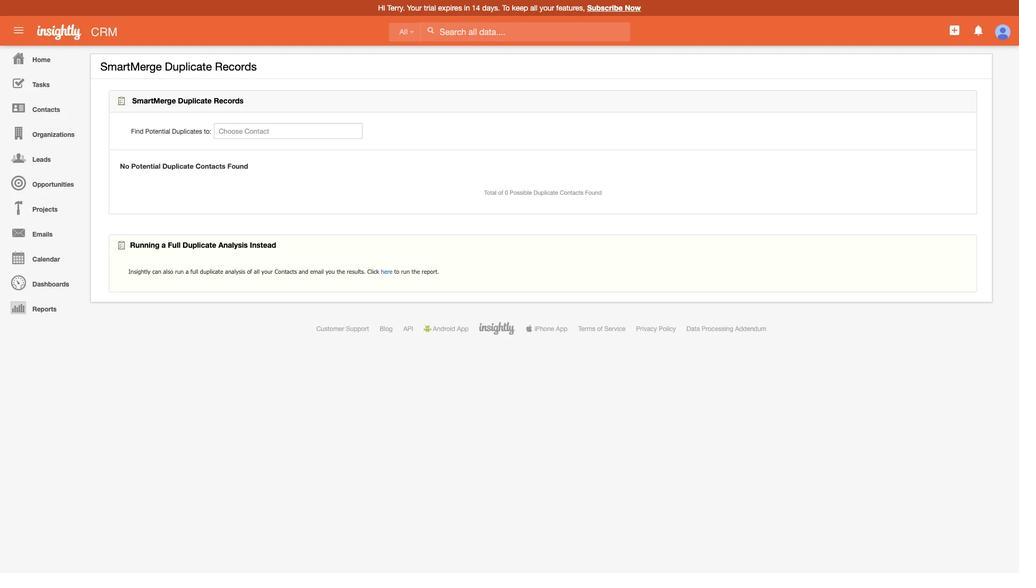 Task type: describe. For each thing, give the bounding box(es) containing it.
calendar
[[32, 255, 60, 263]]

dashboards link
[[3, 270, 85, 295]]

1 vertical spatial your
[[262, 268, 273, 275]]

1 run from the left
[[175, 268, 184, 275]]

find
[[131, 127, 144, 135]]

of for terms
[[598, 325, 603, 333]]

projects link
[[3, 195, 85, 220]]

results.
[[347, 268, 366, 275]]

to
[[395, 268, 400, 275]]

1 vertical spatial records
[[214, 96, 244, 105]]

keep
[[512, 3, 529, 12]]

0 horizontal spatial a
[[162, 241, 166, 250]]

0 vertical spatial records
[[215, 60, 257, 73]]

1 vertical spatial all
[[254, 268, 260, 275]]

can
[[152, 268, 161, 275]]

projects
[[32, 206, 58, 213]]

organizations
[[32, 131, 75, 138]]

running
[[130, 241, 160, 250]]

Choose Contact text field
[[214, 123, 363, 139]]

in
[[464, 3, 470, 12]]

insightly
[[129, 268, 151, 275]]

iphone
[[535, 325, 555, 333]]

14
[[472, 3, 481, 12]]

1 horizontal spatial a
[[186, 268, 189, 275]]

and
[[299, 268, 308, 275]]

android app link
[[424, 325, 469, 333]]

email
[[310, 268, 324, 275]]

navigation containing home
[[0, 46, 85, 320]]

reports
[[32, 305, 57, 313]]

tasks
[[32, 81, 50, 88]]

home link
[[3, 46, 85, 71]]

support
[[346, 325, 369, 333]]

white image
[[427, 27, 435, 34]]

find potential duplicates to:
[[131, 127, 211, 135]]

features,
[[557, 3, 585, 12]]

2 run from the left
[[401, 268, 410, 275]]

here
[[381, 268, 393, 275]]

1 vertical spatial smartmerge
[[132, 96, 176, 105]]

subscribe
[[588, 3, 623, 12]]

insightly can also run a full duplicate analysis of all your contacts and email you the results. click here to run the report.
[[129, 268, 439, 275]]

contacts left 'and'
[[275, 268, 297, 275]]

running a full duplicate analysis instead
[[130, 241, 276, 250]]

you
[[326, 268, 335, 275]]

contacts down to:
[[196, 162, 226, 170]]

data
[[687, 325, 700, 333]]

full
[[191, 268, 198, 275]]

0 horizontal spatial of
[[247, 268, 252, 275]]

calendar link
[[3, 245, 85, 270]]

analysis
[[225, 268, 245, 275]]

data processing addendum link
[[687, 325, 767, 333]]

to
[[503, 3, 510, 12]]

customer
[[317, 325, 345, 333]]

iphone app link
[[526, 325, 568, 333]]

0 vertical spatial all
[[531, 3, 538, 12]]

contacts inside navigation
[[32, 106, 60, 113]]

api
[[404, 325, 414, 333]]

expires
[[438, 3, 462, 12]]

terry.
[[388, 3, 405, 12]]

api link
[[404, 325, 414, 333]]

terms of service
[[579, 325, 626, 333]]

0 vertical spatial smartmerge duplicate records
[[100, 60, 257, 73]]

no
[[120, 162, 129, 170]]

here link
[[381, 268, 393, 275]]

click
[[368, 268, 379, 275]]

leads link
[[3, 146, 85, 171]]

customer support link
[[317, 325, 369, 333]]

full
[[168, 241, 181, 250]]

blog
[[380, 325, 393, 333]]

hi terry. your trial expires in 14 days. to keep all your features, subscribe now
[[378, 3, 641, 12]]

emails
[[32, 231, 53, 238]]

android
[[433, 325, 456, 333]]

leads
[[32, 156, 51, 163]]



Task type: locate. For each thing, give the bounding box(es) containing it.
of right analysis
[[247, 268, 252, 275]]

your left features,
[[540, 3, 555, 12]]

0
[[505, 189, 508, 196]]

dashboards
[[32, 280, 69, 288]]

0 vertical spatial a
[[162, 241, 166, 250]]

0 vertical spatial found
[[228, 162, 248, 170]]

1 app from the left
[[457, 325, 469, 333]]

records
[[215, 60, 257, 73], [214, 96, 244, 105]]

a
[[162, 241, 166, 250], [186, 268, 189, 275]]

policy
[[659, 325, 677, 333]]

smartmerge down crm
[[100, 60, 162, 73]]

also
[[163, 268, 173, 275]]

privacy
[[637, 325, 658, 333]]

0 vertical spatial potential
[[145, 127, 170, 135]]

possible
[[510, 189, 532, 196]]

addendum
[[736, 325, 767, 333]]

privacy policy link
[[637, 325, 677, 333]]

1 the from the left
[[337, 268, 345, 275]]

the left report.
[[412, 268, 420, 275]]

of for total
[[499, 189, 504, 196]]

0 horizontal spatial run
[[175, 268, 184, 275]]

1 horizontal spatial the
[[412, 268, 420, 275]]

of
[[499, 189, 504, 196], [247, 268, 252, 275], [598, 325, 603, 333]]

android app
[[433, 325, 469, 333]]

contacts up organizations link
[[32, 106, 60, 113]]

0 horizontal spatial app
[[457, 325, 469, 333]]

opportunities link
[[3, 171, 85, 195]]

reports link
[[3, 295, 85, 320]]

privacy policy
[[637, 325, 677, 333]]

instead
[[250, 241, 276, 250]]

1 vertical spatial a
[[186, 268, 189, 275]]

emails link
[[3, 220, 85, 245]]

iphone app
[[535, 325, 568, 333]]

found
[[228, 162, 248, 170], [586, 189, 602, 196]]

1 vertical spatial of
[[247, 268, 252, 275]]

0 horizontal spatial all
[[254, 268, 260, 275]]

1 horizontal spatial all
[[531, 3, 538, 12]]

your down instead
[[262, 268, 273, 275]]

1 vertical spatial smartmerge duplicate records
[[130, 96, 244, 105]]

no potential duplicate contacts found
[[120, 162, 248, 170]]

analysis
[[219, 241, 248, 250]]

all right 'keep' in the right of the page
[[531, 3, 538, 12]]

app right iphone
[[556, 325, 568, 333]]

notifications image
[[973, 24, 986, 37]]

potential for duplicate
[[131, 162, 161, 170]]

days.
[[483, 3, 500, 12]]

all
[[400, 28, 408, 36]]

2 app from the left
[[556, 325, 568, 333]]

1 vertical spatial potential
[[131, 162, 161, 170]]

0 vertical spatial smartmerge
[[100, 60, 162, 73]]

2 the from the left
[[412, 268, 420, 275]]

1 horizontal spatial of
[[499, 189, 504, 196]]

1 horizontal spatial your
[[540, 3, 555, 12]]

0 vertical spatial your
[[540, 3, 555, 12]]

duplicates
[[172, 127, 202, 135]]

home
[[32, 56, 50, 63]]

potential right find
[[145, 127, 170, 135]]

0 horizontal spatial the
[[337, 268, 345, 275]]

1 horizontal spatial app
[[556, 325, 568, 333]]

opportunities
[[32, 181, 74, 188]]

of left the 0
[[499, 189, 504, 196]]

the
[[337, 268, 345, 275], [412, 268, 420, 275]]

subscribe now link
[[588, 3, 641, 12]]

duplicate
[[200, 268, 223, 275]]

smartmerge up find
[[132, 96, 176, 105]]

total
[[485, 189, 497, 196]]

0 vertical spatial of
[[499, 189, 504, 196]]

1 horizontal spatial run
[[401, 268, 410, 275]]

tasks link
[[3, 71, 85, 96]]

app right android
[[457, 325, 469, 333]]

blog link
[[380, 325, 393, 333]]

total of 0 possible duplicate contacts found
[[485, 189, 602, 196]]

0 horizontal spatial your
[[262, 268, 273, 275]]

data processing addendum
[[687, 325, 767, 333]]

your
[[540, 3, 555, 12], [262, 268, 273, 275]]

crm
[[91, 25, 118, 39]]

now
[[625, 3, 641, 12]]

app for android app
[[457, 325, 469, 333]]

contacts
[[32, 106, 60, 113], [196, 162, 226, 170], [560, 189, 584, 196], [275, 268, 297, 275]]

organizations link
[[3, 121, 85, 146]]

processing
[[702, 325, 734, 333]]

terms of service link
[[579, 325, 626, 333]]

run right also
[[175, 268, 184, 275]]

potential
[[145, 127, 170, 135], [131, 162, 161, 170]]

2 vertical spatial of
[[598, 325, 603, 333]]

service
[[605, 325, 626, 333]]

2 horizontal spatial of
[[598, 325, 603, 333]]

run
[[175, 268, 184, 275], [401, 268, 410, 275]]

to:
[[204, 127, 211, 135]]

the right "you"
[[337, 268, 345, 275]]

run right to
[[401, 268, 410, 275]]

all
[[531, 3, 538, 12], [254, 268, 260, 275]]

smartmerge
[[100, 60, 162, 73], [132, 96, 176, 105]]

all right analysis
[[254, 268, 260, 275]]

your
[[407, 3, 422, 12]]

contacts right possible
[[560, 189, 584, 196]]

all link
[[389, 23, 421, 42]]

1 vertical spatial found
[[586, 189, 602, 196]]

potential for duplicates
[[145, 127, 170, 135]]

potential right no
[[131, 162, 161, 170]]

smartmerge duplicate records
[[100, 60, 257, 73], [130, 96, 244, 105]]

navigation
[[0, 46, 85, 320]]

0 horizontal spatial found
[[228, 162, 248, 170]]

app for iphone app
[[556, 325, 568, 333]]

Search all data.... text field
[[421, 22, 631, 41]]

trial
[[424, 3, 436, 12]]

hi
[[378, 3, 385, 12]]

of right terms
[[598, 325, 603, 333]]

1 horizontal spatial found
[[586, 189, 602, 196]]

customer support
[[317, 325, 369, 333]]

contacts link
[[3, 96, 85, 121]]

report.
[[422, 268, 439, 275]]

terms
[[579, 325, 596, 333]]

app
[[457, 325, 469, 333], [556, 325, 568, 333]]



Task type: vqa. For each thing, say whether or not it's contained in the screenshot.
wrench image related to Top Sales Reps
no



